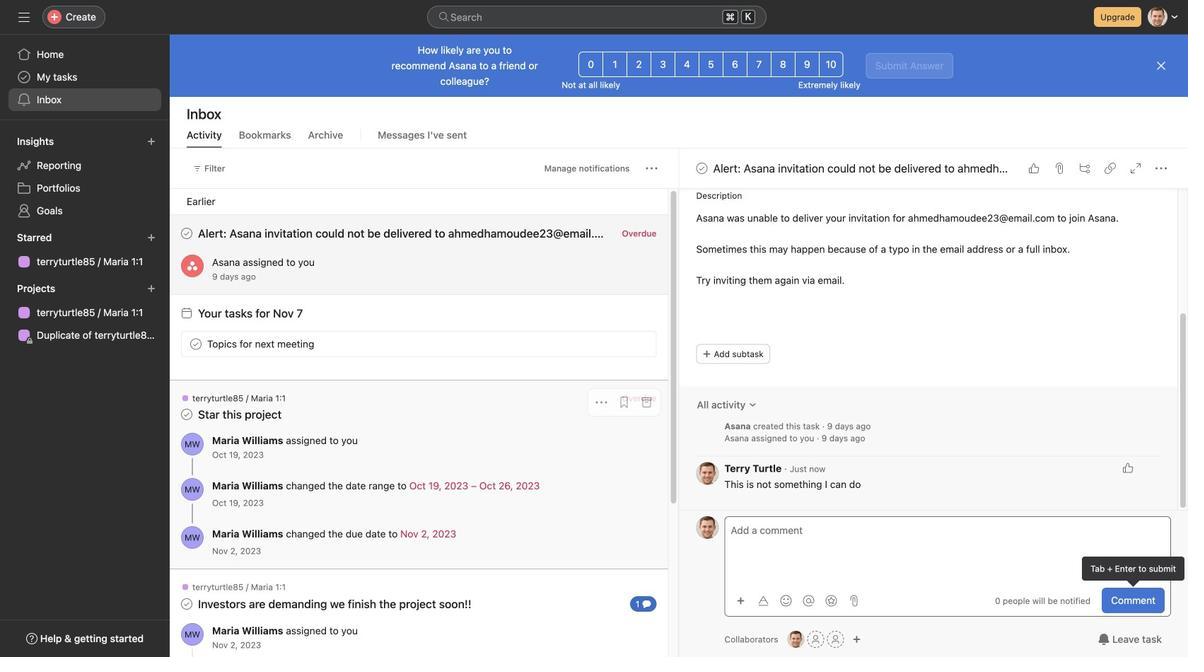 Task type: vqa. For each thing, say whether or not it's contained in the screenshot.
FULL SCREEN image
yes



Task type: describe. For each thing, give the bounding box(es) containing it.
starred element
[[0, 225, 170, 276]]

projects element
[[0, 276, 170, 350]]

your tasks for nov 7, task element
[[198, 307, 303, 320]]

more actions for this task image
[[1156, 163, 1168, 174]]

add subtask image
[[1080, 163, 1091, 174]]

archive notifications image
[[641, 586, 653, 597]]

dismiss image
[[1156, 60, 1168, 71]]

copy task link image
[[1105, 163, 1117, 174]]

1 horizontal spatial add or remove collaborators image
[[853, 635, 862, 644]]

1 add to bookmarks image from the top
[[619, 397, 630, 408]]

formatting image
[[758, 595, 770, 607]]

2 add to bookmarks image from the top
[[619, 586, 630, 597]]

0 likes. click to like this task image
[[1029, 163, 1040, 174]]

full screen image
[[1131, 163, 1142, 174]]

attachments: add a file to this task, alert: asana invitation could not be delivered to ahmedhamoudee23@email.com image
[[1054, 163, 1066, 174]]

leftcount image
[[643, 600, 651, 609]]

0 likes. click to like this task comment image
[[1123, 462, 1134, 474]]

archive notifications image
[[641, 397, 653, 408]]

attach a file or paste an image image
[[849, 595, 860, 607]]

description document
[[681, 211, 1161, 288]]



Task type: locate. For each thing, give the bounding box(es) containing it.
main content inside alert: asana invitation could not be delivered to ahmedhamoudee23@email.com dialog
[[680, 0, 1178, 510]]

1 vertical spatial add to bookmarks image
[[619, 586, 630, 597]]

open user profile image
[[697, 517, 719, 539], [181, 526, 204, 549]]

0 vertical spatial add to bookmarks image
[[619, 397, 630, 408]]

Search tasks, projects, and more text field
[[427, 6, 767, 28]]

new insights image
[[147, 137, 156, 146]]

mark complete image
[[694, 160, 711, 177], [188, 336, 204, 353]]

0 horizontal spatial mark complete image
[[188, 336, 204, 353]]

add or remove collaborators image down attach a file or paste an image
[[853, 635, 862, 644]]

all activity image
[[749, 401, 757, 409]]

Mark complete checkbox
[[188, 336, 204, 353]]

None radio
[[603, 52, 628, 77], [651, 52, 676, 77], [699, 52, 724, 77], [723, 52, 748, 77], [747, 52, 772, 77], [771, 52, 796, 77], [795, 52, 820, 77], [603, 52, 628, 77], [651, 52, 676, 77], [699, 52, 724, 77], [723, 52, 748, 77], [747, 52, 772, 77], [771, 52, 796, 77], [795, 52, 820, 77]]

appreciations image
[[826, 595, 837, 607]]

0 horizontal spatial open user profile image
[[181, 526, 204, 549]]

mark complete image right more actions icon
[[694, 160, 711, 177]]

toolbar inside alert: asana invitation could not be delivered to ahmedhamoudee23@email.com dialog
[[731, 590, 864, 611]]

1 horizontal spatial mark complete image
[[694, 160, 711, 177]]

mark complete image for mark complete option
[[188, 336, 204, 353]]

at mention image
[[803, 595, 815, 607]]

tooltip
[[1083, 557, 1185, 585]]

open user profile image
[[181, 433, 204, 456], [697, 462, 719, 485], [181, 478, 204, 501], [181, 623, 204, 646]]

global element
[[0, 35, 170, 120]]

None field
[[427, 6, 767, 28]]

1 vertical spatial mark complete image
[[188, 336, 204, 353]]

0 horizontal spatial add or remove collaborators image
[[788, 631, 805, 648]]

mark complete image down your tasks for nov 7, task element
[[188, 336, 204, 353]]

open user profile image inside main content
[[697, 462, 719, 485]]

0 vertical spatial mark complete image
[[694, 160, 711, 177]]

alert: asana invitation could not be delivered to ahmedhamoudee23@email.com dialog
[[680, 0, 1189, 657]]

Mark complete checkbox
[[694, 160, 711, 177]]

insert an object image
[[737, 597, 745, 605]]

mark complete image for mark complete checkbox
[[694, 160, 711, 177]]

more actions image
[[646, 163, 658, 174]]

insights element
[[0, 129, 170, 225]]

option group
[[579, 52, 844, 77]]

archive notification image
[[641, 231, 653, 243]]

new project or portfolio image
[[147, 284, 156, 293]]

add items to starred image
[[147, 234, 156, 242]]

hide sidebar image
[[18, 11, 30, 23]]

1 horizontal spatial open user profile image
[[697, 517, 719, 539]]

add or remove collaborators image
[[788, 631, 805, 648], [853, 635, 862, 644]]

main content
[[680, 0, 1178, 510]]

add or remove collaborators image down "emoji" icon
[[788, 631, 805, 648]]

toolbar
[[731, 590, 864, 611]]

add to bookmarks image left archive notifications image
[[619, 586, 630, 597]]

add to bookmarks image
[[619, 397, 630, 408], [619, 586, 630, 597]]

add to bookmarks image left archive notifications icon
[[619, 397, 630, 408]]

None radio
[[579, 52, 604, 77], [627, 52, 652, 77], [675, 52, 700, 77], [819, 52, 844, 77], [579, 52, 604, 77], [627, 52, 652, 77], [675, 52, 700, 77], [819, 52, 844, 77]]

emoji image
[[781, 595, 792, 607]]



